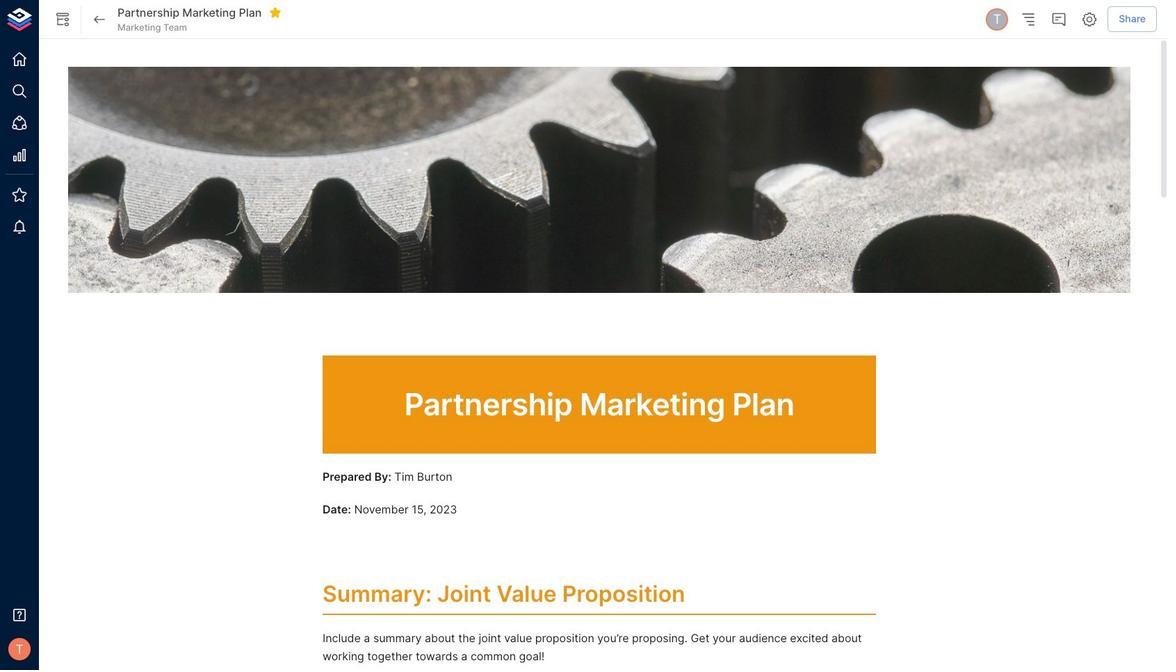 Task type: describe. For each thing, give the bounding box(es) containing it.
remove favorite image
[[269, 7, 282, 19]]



Task type: locate. For each thing, give the bounding box(es) containing it.
settings image
[[1082, 11, 1099, 27]]

go back image
[[91, 11, 108, 27]]

comments image
[[1051, 11, 1068, 27]]

show wiki image
[[54, 11, 71, 27]]

table of contents image
[[1021, 11, 1038, 27]]



Task type: vqa. For each thing, say whether or not it's contained in the screenshot.
1 month ago
no



